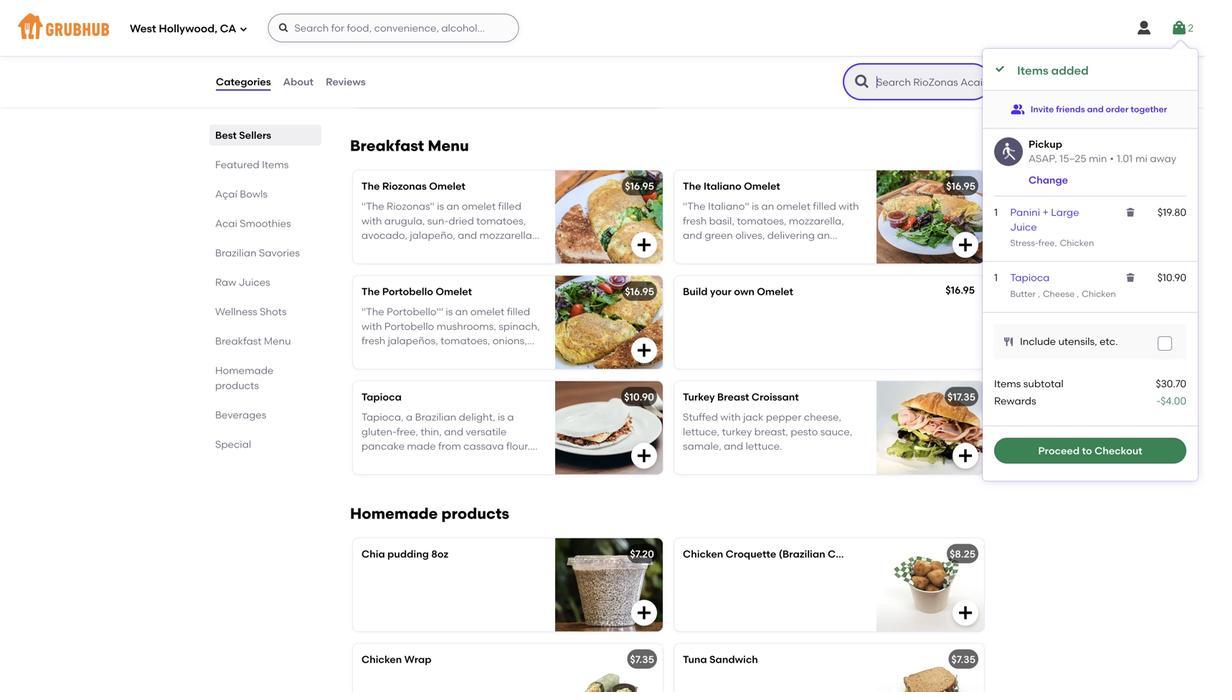 Task type: locate. For each thing, give the bounding box(es) containing it.
omelet
[[429, 180, 466, 192], [744, 180, 780, 192], [436, 285, 472, 298], [757, 285, 794, 298]]

panini + large juice link
[[1011, 206, 1080, 233]]

breast,
[[755, 426, 788, 438]]

change
[[1029, 174, 1068, 186]]

0 vertical spatial products
[[215, 380, 259, 392]]

$10.90 down $19.80
[[1158, 272, 1187, 284]]

0 horizontal spatial tapioca
[[362, 391, 402, 403]]

0 vertical spatial lemon
[[362, 24, 395, 36]]

with
[[721, 411, 741, 423]]

italiano
[[704, 180, 742, 192]]

ginger up lemon ginger shot
[[397, 24, 431, 36]]

0 vertical spatial homemade
[[215, 365, 274, 377]]

1 for tapioca
[[995, 272, 998, 284]]

0 horizontal spatial breakfast menu
[[215, 335, 291, 347]]

(brazilian
[[779, 548, 826, 560]]

1.01
[[1117, 153, 1133, 165]]

menu
[[428, 137, 469, 155], [264, 335, 291, 347]]

include utensils, etc.
[[1020, 336, 1118, 348]]

samale,
[[683, 440, 722, 453]]

1 vertical spatial lemon
[[362, 44, 395, 56]]

$7.35
[[630, 654, 654, 666], [952, 654, 976, 666]]

west hollywood, ca
[[130, 22, 236, 35]]

breakfast up riozonas
[[350, 137, 424, 155]]

beverages
[[215, 409, 266, 421]]

$10.90
[[1158, 272, 1187, 284], [624, 391, 654, 403]]

the left riozonas
[[362, 180, 380, 192]]

1 horizontal spatial breakfast
[[350, 137, 424, 155]]

lemon ginger
[[362, 24, 431, 36]]

categories button
[[215, 56, 272, 108]]

0 vertical spatial and
[[1087, 104, 1104, 114]]

special
[[215, 438, 251, 451]]

$10.90 left turkey
[[624, 391, 654, 403]]

items down best sellers tab
[[262, 159, 289, 171]]

0 vertical spatial 1
[[995, 206, 998, 219]]

0 horizontal spatial products
[[215, 380, 259, 392]]

0 vertical spatial breakfast
[[350, 137, 424, 155]]

ginger down lemon ginger
[[397, 44, 431, 56]]

the portobello omelet
[[362, 285, 472, 298]]

lemon down search for food, convenience, alcohol... search field
[[362, 44, 395, 56]]

tapioca
[[1011, 272, 1050, 284], [362, 391, 402, 403]]

$7.35 for chicken wrap
[[630, 654, 654, 666]]

breakfast menu down wellness shots
[[215, 335, 291, 347]]

homemade products up "beverages"
[[215, 365, 274, 392]]

0 vertical spatial $10.90
[[1158, 272, 1187, 284]]

0 vertical spatial menu
[[428, 137, 469, 155]]

2 vertical spatial items
[[995, 378, 1021, 390]]

ginger
[[397, 24, 431, 36], [397, 44, 431, 56]]

1 vertical spatial 1
[[995, 272, 998, 284]]

about button
[[282, 56, 314, 108]]

0 horizontal spatial menu
[[264, 335, 291, 347]]

0 vertical spatial tapioca
[[1011, 272, 1050, 284]]

bowls
[[240, 188, 268, 200]]

0 vertical spatial ginger
[[397, 24, 431, 36]]

1 horizontal spatial products
[[442, 505, 510, 523]]

svg image for items added
[[995, 63, 1006, 75]]

2
[[1188, 22, 1194, 34]]

homemade products
[[215, 365, 274, 392], [350, 505, 510, 523]]

1 ginger from the top
[[397, 24, 431, 36]]

1 horizontal spatial $7.35
[[952, 654, 976, 666]]

homemade products inside tab
[[215, 365, 274, 392]]

0 horizontal spatial breakfast
[[215, 335, 262, 347]]

0 horizontal spatial homemade products
[[215, 365, 274, 392]]

the left the portobello
[[362, 285, 380, 298]]

main navigation navigation
[[0, 0, 1205, 56]]

1 vertical spatial tapioca
[[362, 391, 402, 403]]

items left 'added'
[[1017, 64, 1049, 77]]

brazilian savories tab
[[215, 245, 316, 260]]

croquette
[[726, 548, 777, 560]]

sellers
[[239, 129, 271, 141]]

$7.20
[[630, 548, 654, 560]]

omelet right italiano
[[744, 180, 780, 192]]

lemon ginger shot
[[362, 44, 454, 56]]

sauce,
[[821, 426, 853, 438]]

homemade up chia pudding 8oz
[[350, 505, 438, 523]]

1 left panini
[[995, 206, 998, 219]]

homemade products up 8oz
[[350, 505, 510, 523]]

hollywood,
[[159, 22, 217, 35]]

lemon for lemon ginger
[[362, 24, 395, 36]]

1 vertical spatial homemade
[[350, 505, 438, 523]]

omelet right riozonas
[[429, 180, 466, 192]]

best sellers
[[215, 129, 271, 141]]

the italiano omelet image
[[877, 170, 984, 264]]

large
[[1051, 206, 1080, 219]]

chicken right "cheese"
[[1082, 289, 1116, 299]]

2 lemon from the top
[[362, 44, 395, 56]]

raw juices tab
[[215, 275, 316, 290]]

menu down shots
[[264, 335, 291, 347]]

breakfast menu
[[350, 137, 469, 155], [215, 335, 291, 347]]

lettuce,
[[683, 426, 720, 438]]

products up "beverages"
[[215, 380, 259, 392]]

2 1 from the top
[[995, 272, 998, 284]]

featured items tab
[[215, 157, 316, 172]]

omelet right the portobello
[[436, 285, 472, 298]]

and down turkey
[[724, 440, 743, 453]]

items subtotal
[[995, 378, 1064, 390]]

pickup icon image
[[995, 137, 1023, 166]]

breakfast menu up the riozonas omelet
[[350, 137, 469, 155]]

proceed to checkout button
[[995, 438, 1187, 464]]

1 horizontal spatial and
[[1087, 104, 1104, 114]]

breakfast down wellness
[[215, 335, 262, 347]]

brazilian savories
[[215, 247, 300, 259]]

proceed
[[1039, 445, 1080, 457]]

wrap
[[404, 654, 432, 666]]

homemade products tab
[[215, 363, 316, 393]]

items inside tab
[[262, 159, 289, 171]]

svg image
[[1136, 19, 1153, 37], [278, 22, 290, 34], [239, 25, 248, 33], [1125, 207, 1137, 218], [957, 236, 974, 254], [1125, 272, 1137, 284], [636, 447, 653, 464], [957, 447, 974, 464], [636, 604, 653, 622], [957, 604, 974, 622]]

chicken left croquette
[[683, 548, 724, 560]]

0 horizontal spatial $7.35
[[630, 654, 654, 666]]

savories
[[259, 247, 300, 259]]

lemon up lemon ginger shot
[[362, 24, 395, 36]]

your
[[710, 285, 732, 298]]

svg image for include utensils, etc.
[[1003, 336, 1015, 348]]

the left italiano
[[683, 180, 701, 192]]

butter
[[1011, 289, 1036, 299]]

ca
[[220, 22, 236, 35]]

1 horizontal spatial $10.90
[[1158, 272, 1187, 284]]

$16.95 for the italiano omelet
[[947, 180, 976, 192]]

special tab
[[215, 437, 316, 452]]

min
[[1089, 153, 1107, 165]]

together
[[1131, 104, 1168, 114]]

chicken croquette (brazilian coxinha)
[[683, 548, 873, 560]]

tuna sandwich
[[683, 654, 758, 666]]

items up the rewards
[[995, 378, 1021, 390]]

1 horizontal spatial breakfast menu
[[350, 137, 469, 155]]

shot
[[433, 44, 454, 56]]

Search RioZonas Acai West Hollywood search field
[[875, 75, 985, 89]]

the for the portobello omelet
[[362, 285, 380, 298]]

0 vertical spatial items
[[1017, 64, 1049, 77]]

1 vertical spatial breakfast menu
[[215, 335, 291, 347]]

1 vertical spatial ginger
[[397, 44, 431, 56]]

menu up the riozonas omelet
[[428, 137, 469, 155]]

svg image inside 2 button
[[1171, 19, 1188, 37]]

1 $7.35 from the left
[[630, 654, 654, 666]]

etc.
[[1100, 336, 1118, 348]]

breakfast
[[350, 137, 424, 155], [215, 335, 262, 347]]

1 vertical spatial items
[[262, 159, 289, 171]]

-
[[1157, 395, 1161, 407]]

menu inside breakfast menu tab
[[264, 335, 291, 347]]

0 horizontal spatial and
[[724, 440, 743, 453]]

0 horizontal spatial $10.90
[[624, 391, 654, 403]]

$16.95
[[625, 180, 654, 192], [947, 180, 976, 192], [946, 284, 975, 296], [625, 285, 654, 298]]

0 vertical spatial homemade products
[[215, 365, 274, 392]]

homemade down breakfast menu tab
[[215, 365, 274, 377]]

products up 8oz
[[442, 505, 510, 523]]

wellness
[[215, 306, 257, 318]]

1 horizontal spatial tapioca
[[1011, 272, 1050, 284]]

homemade
[[215, 365, 274, 377], [350, 505, 438, 523]]

wellness shots
[[215, 306, 287, 318]]

1 vertical spatial homemade products
[[350, 505, 510, 523]]

1 1 from the top
[[995, 206, 998, 219]]

2 $7.35 from the left
[[952, 654, 976, 666]]

and left order
[[1087, 104, 1104, 114]]

açaí bowls tab
[[215, 187, 316, 202]]

1 vertical spatial menu
[[264, 335, 291, 347]]

acai smoothies
[[215, 217, 291, 230]]

svg image
[[1171, 19, 1188, 37], [995, 63, 1006, 75], [636, 236, 653, 254], [1003, 336, 1015, 348], [636, 342, 653, 359]]

1 horizontal spatial homemade products
[[350, 505, 510, 523]]

items
[[1017, 64, 1049, 77], [262, 159, 289, 171], [995, 378, 1021, 390]]

mi
[[1136, 153, 1148, 165]]

own
[[734, 285, 755, 298]]

tapioca link
[[1011, 272, 1050, 284]]

lemon
[[362, 24, 395, 36], [362, 44, 395, 56]]

2 ginger from the top
[[397, 44, 431, 56]]

pickup asap, 15–25 min • 1.01 mi away
[[1029, 138, 1177, 165]]

portobello
[[382, 285, 433, 298]]

items added
[[1017, 64, 1089, 77]]

stress-
[[1011, 238, 1039, 248]]

products
[[215, 380, 259, 392], [442, 505, 510, 523]]

svg image for 2
[[1171, 19, 1188, 37]]

1 lemon from the top
[[362, 24, 395, 36]]

1 vertical spatial breakfast
[[215, 335, 262, 347]]

1 left tapioca link on the right
[[995, 272, 998, 284]]

the italiano omelet
[[683, 180, 780, 192]]

1 vertical spatial and
[[724, 440, 743, 453]]

açaí
[[215, 188, 237, 200]]

turkey breast croissant image
[[877, 381, 984, 475]]

$7.35 for tuna sandwich
[[952, 654, 976, 666]]

0 horizontal spatial homemade
[[215, 365, 274, 377]]

tuna
[[683, 654, 707, 666]]

chicken left wrap
[[362, 654, 402, 666]]



Task type: describe. For each thing, give the bounding box(es) containing it.
omelet right own
[[757, 285, 794, 298]]

subtotal
[[1024, 378, 1064, 390]]

chia
[[362, 548, 385, 560]]

turkey
[[722, 426, 752, 438]]

smoothies
[[240, 217, 291, 230]]

and inside stuffed with jack pepper cheese, lettuce, turkey breast, pesto sauce, samale, and lettuce.
[[724, 440, 743, 453]]

riozonas
[[382, 180, 427, 192]]

search icon image
[[854, 73, 871, 90]]

change button
[[1029, 173, 1068, 187]]

asap,
[[1029, 153, 1058, 165]]

lettuce.
[[746, 440, 782, 453]]

acai smoothies tab
[[215, 216, 316, 231]]

the riozonas omelet
[[362, 180, 466, 192]]

west
[[130, 22, 156, 35]]

invite friends and order together
[[1031, 104, 1168, 114]]

omelet for the riozonas omelet
[[429, 180, 466, 192]]

15–25
[[1060, 153, 1087, 165]]

and inside invite friends and order together button
[[1087, 104, 1104, 114]]

Search for food, convenience, alcohol... search field
[[268, 14, 519, 42]]

juice
[[1011, 221, 1037, 233]]

$17.35
[[948, 391, 976, 403]]

cheese,
[[804, 411, 842, 423]]

pepper
[[766, 411, 802, 423]]

homemade inside tab
[[215, 365, 274, 377]]

items for items added
[[1017, 64, 1049, 77]]

chicken wrap image
[[555, 644, 663, 692]]

breast
[[717, 391, 749, 403]]

stress-free chicken
[[1011, 238, 1094, 248]]

about
[[283, 76, 314, 88]]

cheese
[[1043, 289, 1075, 299]]

build your own omelet
[[683, 285, 794, 298]]

tapioca image
[[555, 381, 663, 475]]

the portobello omelet image
[[555, 276, 663, 369]]

turkey
[[683, 391, 715, 403]]

1 vertical spatial $10.90
[[624, 391, 654, 403]]

free
[[1039, 238, 1055, 248]]

$4.00
[[1161, 395, 1187, 407]]

items added tooltip
[[983, 40, 1198, 481]]

1 vertical spatial products
[[442, 505, 510, 523]]

$16.95 for the portobello omelet
[[625, 285, 654, 298]]

best sellers tab
[[215, 128, 316, 143]]

items for items subtotal
[[995, 378, 1021, 390]]

breakfast inside tab
[[215, 335, 262, 347]]

tuna sandwich image
[[877, 644, 984, 692]]

ginger for lemon ginger shot
[[397, 44, 431, 56]]

1 horizontal spatial homemade
[[350, 505, 438, 523]]

$10.90 inside items added tooltip
[[1158, 272, 1187, 284]]

friends
[[1056, 104, 1085, 114]]

$8.25
[[950, 548, 976, 560]]

brazilian
[[215, 247, 257, 259]]

chia pudding 8oz image
[[555, 538, 663, 632]]

•
[[1110, 153, 1114, 165]]

rewards
[[995, 395, 1037, 407]]

proceed to checkout
[[1039, 445, 1143, 457]]

checkout
[[1095, 445, 1143, 457]]

panini + large juice
[[1011, 206, 1080, 233]]

order
[[1106, 104, 1129, 114]]

include
[[1020, 336, 1056, 348]]

invite friends and order together button
[[1011, 97, 1168, 122]]

1 horizontal spatial menu
[[428, 137, 469, 155]]

$30.70
[[1156, 378, 1187, 390]]

ginger for lemon ginger
[[397, 24, 431, 36]]

omelet for the portobello omelet
[[436, 285, 472, 298]]

pesto
[[791, 426, 818, 438]]

omelet for the italiano omelet
[[744, 180, 780, 192]]

breakfast menu tab
[[215, 334, 316, 349]]

turkey breast croissant
[[683, 391, 799, 403]]

jack
[[743, 411, 764, 423]]

açaí bowls
[[215, 188, 268, 200]]

raw juices
[[215, 276, 270, 288]]

shots
[[260, 306, 287, 318]]

featured items
[[215, 159, 289, 171]]

$19.80
[[1158, 206, 1187, 219]]

reviews button
[[325, 56, 366, 108]]

the for the italiano omelet
[[683, 180, 701, 192]]

stuffed
[[683, 411, 718, 423]]

chicken right free
[[1060, 238, 1094, 248]]

lemon for lemon ginger shot
[[362, 44, 395, 56]]

the for the riozonas omelet
[[362, 180, 380, 192]]

utensils,
[[1059, 336, 1098, 348]]

featured
[[215, 159, 260, 171]]

reviews
[[326, 76, 366, 88]]

-$4.00
[[1157, 395, 1187, 407]]

lemon ginger image
[[555, 14, 663, 107]]

1 for panini + large juice
[[995, 206, 998, 219]]

0 vertical spatial breakfast menu
[[350, 137, 469, 155]]

beverages tab
[[215, 408, 316, 423]]

$16.95 for the riozonas omelet
[[625, 180, 654, 192]]

pudding
[[388, 548, 429, 560]]

added
[[1052, 64, 1089, 77]]

panini
[[1011, 206, 1041, 219]]

croissant
[[752, 391, 799, 403]]

tapioca inside items added tooltip
[[1011, 272, 1050, 284]]

raw
[[215, 276, 236, 288]]

products inside homemade products
[[215, 380, 259, 392]]

invite
[[1031, 104, 1054, 114]]

to
[[1082, 445, 1093, 457]]

butter cheese chicken
[[1011, 289, 1116, 299]]

chicken croquette (brazilian coxinha) image
[[877, 538, 984, 632]]

8oz
[[431, 548, 449, 560]]

breakfast menu inside tab
[[215, 335, 291, 347]]

the riozonas omelet image
[[555, 170, 663, 264]]

wellness shots tab
[[215, 304, 316, 319]]

stuffed with jack pepper cheese, lettuce, turkey breast, pesto sauce, samale, and lettuce.
[[683, 411, 853, 453]]

people icon image
[[1011, 102, 1025, 117]]

pickup
[[1029, 138, 1063, 150]]

chia pudding 8oz
[[362, 548, 449, 560]]



Task type: vqa. For each thing, say whether or not it's contained in the screenshot.
Kid's
no



